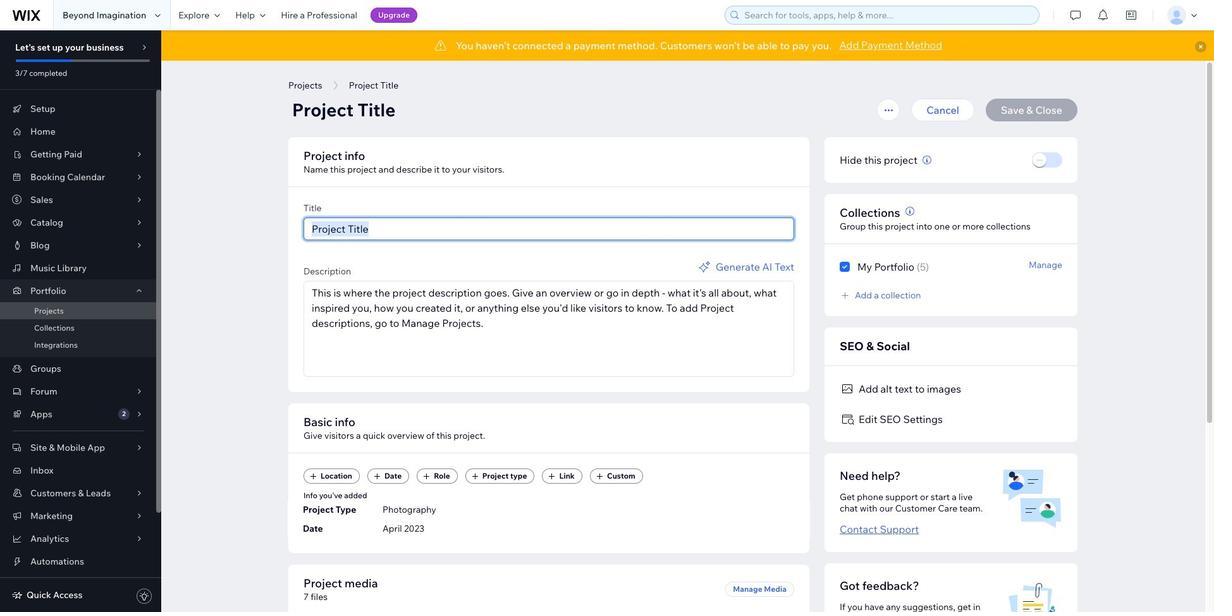 Task type: describe. For each thing, give the bounding box(es) containing it.
Give your project a title field
[[308, 218, 790, 240]]

Describe this project in as much detail as you want. text field
[[304, 281, 794, 376]]



Task type: vqa. For each thing, say whether or not it's contained in the screenshot.
the left on
no



Task type: locate. For each thing, give the bounding box(es) containing it.
Search for tools, apps, help & more... field
[[741, 6, 1035, 24]]

sidebar element
[[0, 30, 161, 612]]

alert
[[161, 30, 1214, 61]]

None checkbox
[[840, 259, 1062, 274]]



